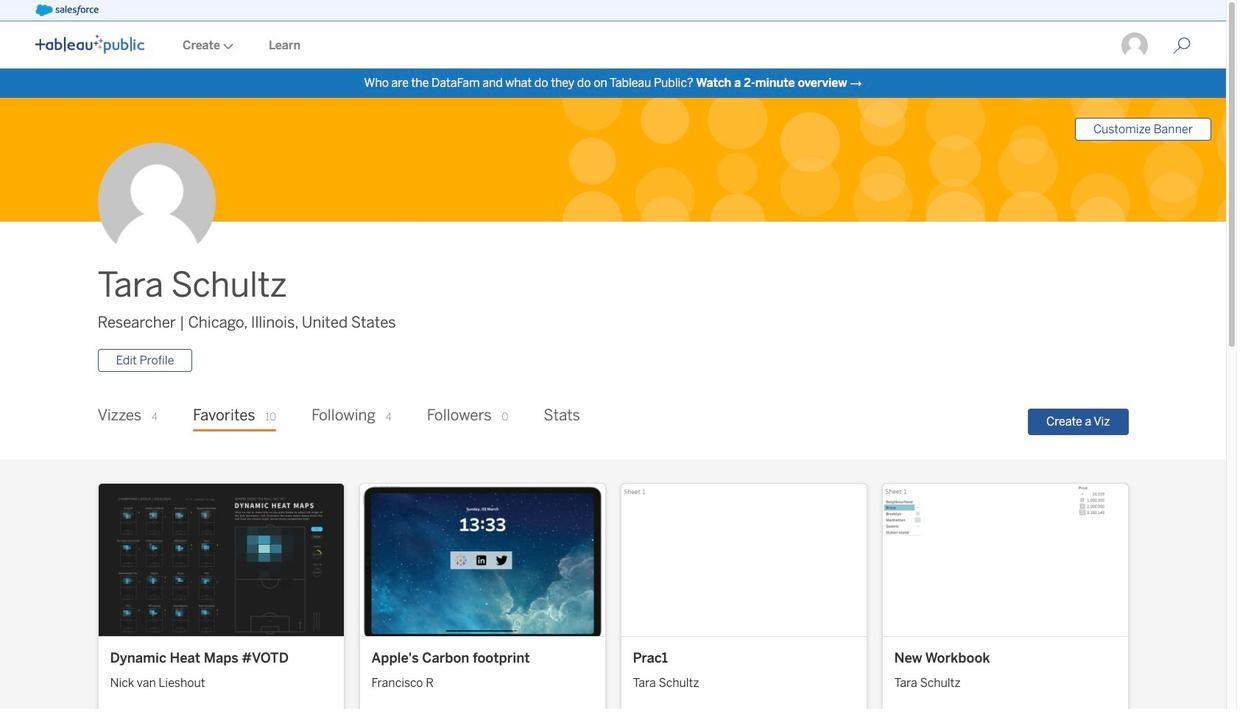Task type: locate. For each thing, give the bounding box(es) containing it.
workbook thumbnail image
[[98, 484, 344, 636], [360, 484, 605, 636], [621, 484, 867, 636], [883, 484, 1128, 636]]

1 workbook thumbnail image from the left
[[98, 484, 344, 636]]

2 workbook thumbnail image from the left
[[360, 484, 605, 636]]

salesforce logo image
[[35, 4, 99, 16]]



Task type: describe. For each thing, give the bounding box(es) containing it.
logo image
[[35, 35, 144, 54]]

create image
[[220, 43, 234, 49]]

go to search image
[[1156, 37, 1209, 55]]

tara.schultz image
[[1120, 31, 1150, 60]]

4 workbook thumbnail image from the left
[[883, 484, 1128, 636]]

avatar image
[[98, 143, 215, 261]]

3 workbook thumbnail image from the left
[[621, 484, 867, 636]]



